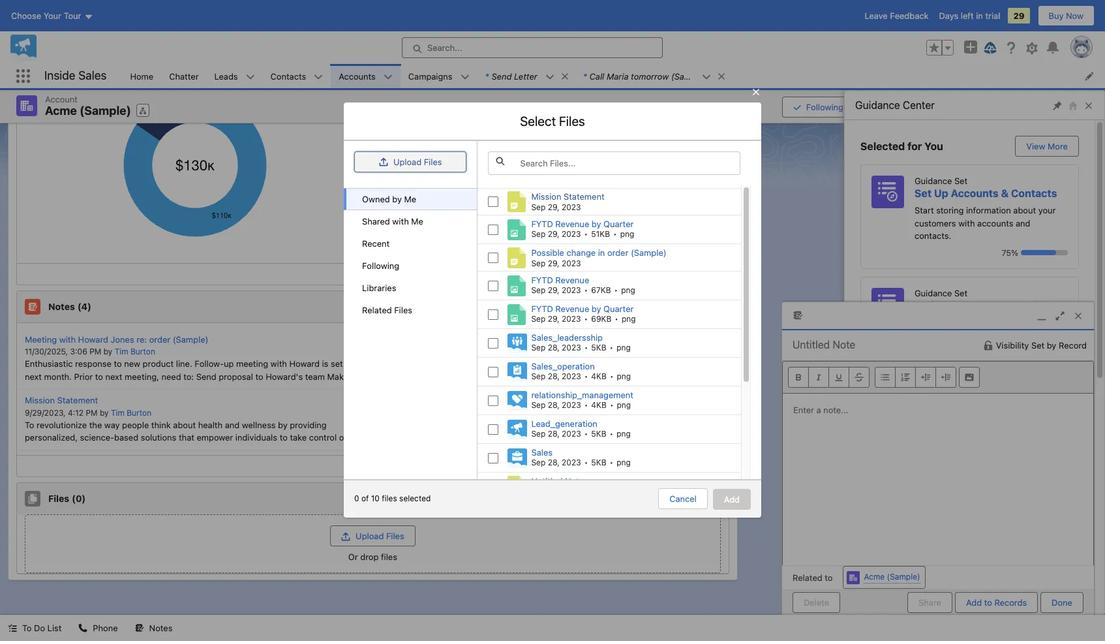 Task type: vqa. For each thing, say whether or not it's contained in the screenshot.


Task type: locate. For each thing, give the bounding box(es) containing it.
owned by me link
[[344, 188, 478, 210]]

change for 2023
[[567, 247, 596, 258]]

pm inside "mission statement 9/29/2023, 4:12 pm by tim burton to revolutionize the way people think about health and wellness by providing personalized, science-based solutions that empower individuals to take control of their own health."
[[86, 408, 98, 418]]

burton inside "mission statement 9/29/2023, 4:12 pm by tim burton to revolutionize the way people think about health and wellness by providing personalized, science-based solutions that empower individuals to take control of their own health."
[[127, 408, 152, 418]]

1 horizontal spatial opportunities
[[403, 45, 457, 56]]

2 vertical spatial revenue
[[556, 303, 590, 314]]

by down "talked"
[[381, 432, 390, 443]]

possible for 2023
[[532, 247, 565, 258]]

for inside what are sales targets? the secret to quota-hitting sales teams when leaders set sales targets that push for growth, reps have the direction they need to focus, strategize, and hit quota.
[[937, 593, 948, 603]]

0 horizontal spatial your
[[953, 330, 970, 340]]

progress bar image for set up accounts & contacts
[[1022, 250, 1057, 255]]

to down prior
[[76, 384, 84, 394]]

1 horizontal spatial acme
[[865, 572, 885, 582]]

4 for relationship_management
[[592, 400, 597, 410]]

* for * send letter
[[486, 71, 489, 81]]

2 vertical spatial order
[[457, 395, 478, 405]]

phone
[[93, 623, 118, 633]]

2 all opportunities from the left
[[391, 45, 457, 56]]

owned by me
[[362, 194, 417, 204]]

1 vertical spatial send
[[196, 371, 217, 382]]

set up accurate
[[955, 288, 968, 298]]

campaign up influence by campaign
[[48, 2, 94, 14]]

5 29, from the top
[[548, 314, 560, 324]]

people down mid-
[[381, 445, 408, 455]]

0 vertical spatial notes
[[48, 301, 75, 312]]

about inside "mission statement 9/29/2023, 4:12 pm by tim burton to revolutionize the way people think about health and wellness by providing personalized, science-based solutions that empower individuals to take control of their own health."
[[173, 419, 196, 430]]

2 28, from the top
[[548, 371, 560, 381]]

1 vertical spatial progress bar progress bar
[[1022, 349, 1069, 355]]

4 kb for sales_operation
[[592, 371, 607, 381]]

2 vertical spatial in
[[448, 395, 455, 405]]

1 horizontal spatial possible
[[532, 247, 565, 258]]

guidance inside guidance set set up accounts & contacts start storing information about your customers with accounts and contacts.
[[915, 176, 953, 186]]

0 vertical spatial acme (sample)
[[45, 104, 131, 118]]

all opportunities down influence by campaign type in the left of the page
[[391, 45, 457, 56]]

1 horizontal spatial add
[[725, 494, 740, 505]]

about inside guidance set set up accounts & contacts start storing information about your customers with accounts and contacts.
[[1014, 205, 1037, 215]]

delete button
[[1021, 96, 1069, 117], [793, 592, 841, 613]]

0 horizontal spatial influence
[[25, 24, 61, 35]]

1 4 kb from the top
[[592, 371, 607, 381]]

acme (sample) down the inside sales
[[45, 104, 131, 118]]

2 4 kb from the top
[[592, 400, 607, 410]]

29, inside possible change in order (sample) sep 29, 2023
[[548, 258, 560, 268]]

1 horizontal spatial view
[[879, 102, 898, 112]]

might
[[453, 419, 476, 430]]

view for view all
[[357, 269, 377, 279]]

the inside what are sales targets? the secret to quota-hitting sales teams when leaders set sales targets that push for growth, reps have the direction they need to focus, strategize, and hit quota.
[[1023, 593, 1036, 603]]

in for possible change in order (sample) sep 29, 2023
[[599, 247, 605, 258]]

2 * from the left
[[584, 71, 587, 81]]

july.
[[411, 432, 429, 443]]

solutions down talk
[[582, 432, 617, 443]]

mission inside mission statement sep 29, 2023
[[532, 191, 562, 202]]

add inside add to records button
[[967, 597, 983, 608]]

text default image left to do list
[[8, 624, 17, 633]]

to inside button
[[22, 623, 32, 633]]

2 png image from the top
[[508, 391, 528, 410]]

guidance inside 'guidance set deliver accurate reporting start creating reports and dashboards that help your sales reps succeed.'
[[915, 288, 953, 298]]

to up innovative
[[499, 419, 507, 430]]

and right innovative
[[517, 432, 532, 443]]

3 revenue from the top
[[556, 303, 590, 314]]

response
[[75, 358, 112, 369]]

0 vertical spatial order
[[608, 247, 629, 258]]

howard up 3:06 on the bottom left of page
[[78, 334, 108, 344]]

account left hierarchy
[[901, 102, 933, 112]]

1 vertical spatial contacts
[[1012, 187, 1058, 199]]

team
[[305, 371, 325, 382], [623, 419, 643, 430]]

2023 up relationship_management
[[562, 371, 582, 381]]

contacts inside guidance set set up accounts & contacts start storing information about your customers with accounts and contacts.
[[1012, 187, 1058, 199]]

2 2023 from the top
[[562, 229, 581, 239]]

6 2023 from the top
[[562, 343, 582, 352]]

2 vertical spatial fytd
[[532, 303, 554, 314]]

next
[[25, 371, 42, 382], [105, 371, 122, 382]]

set inside dialog
[[1032, 340, 1045, 350]]

reps inside 'guidance set deliver accurate reporting start creating reports and dashboards that help your sales reps succeed.'
[[995, 330, 1012, 340]]

your right information
[[1039, 205, 1057, 215]]

28, up relationship_management
[[548, 371, 560, 381]]

0 vertical spatial possible
[[532, 247, 565, 258]]

by
[[63, 24, 74, 35], [420, 24, 430, 35]]

files inside 0 of 10 files selected 'status'
[[382, 493, 397, 503]]

1 list item from the left
[[478, 64, 576, 88]]

* left call
[[584, 71, 587, 81]]

delete inside status
[[804, 597, 830, 608]]

run
[[124, 384, 137, 394]]

1 vertical spatial text default image
[[984, 340, 994, 350]]

0 vertical spatial revenue
[[556, 219, 590, 229]]

1 horizontal spatial acme (sample)
[[865, 572, 921, 582]]

1 horizontal spatial send
[[492, 71, 512, 81]]

files right drop in the left of the page
[[381, 551, 398, 562]]

of inside 0 of 10 files selected 'status'
[[362, 493, 369, 503]]

2 fytd from the top
[[532, 275, 554, 285]]

3 sep from the top
[[532, 258, 546, 268]]

control
[[309, 432, 337, 443]]

1 progress bar image from the top
[[1022, 250, 1057, 255]]

2 by from the left
[[420, 24, 430, 35]]

hierarchy
[[936, 102, 974, 112]]

following
[[807, 102, 844, 112], [362, 260, 400, 271]]

your down creating
[[953, 330, 970, 340]]

4
[[592, 371, 597, 381], [592, 400, 597, 410]]

delete for delete button to the bottom
[[804, 597, 830, 608]]

1 all opportunities from the left
[[35, 45, 101, 56]]

start
[[915, 205, 935, 215], [915, 317, 935, 327]]

2 progress bar progress bar from the top
[[1022, 349, 1069, 355]]

statement inside mission statement sep 29, 2023
[[564, 191, 605, 202]]

record
[[1060, 340, 1088, 350]]

contacts link
[[263, 64, 314, 88]]

need up hit
[[972, 605, 992, 616]]

0 horizontal spatial all opportunities
[[35, 45, 101, 56]]

dialog
[[782, 302, 1096, 615]]

chatter link
[[161, 64, 207, 88]]

50%
[[1002, 347, 1019, 357]]

follow-
[[195, 358, 224, 369]]

acme down inside
[[45, 104, 77, 118]]

influence for influence by campaign type
[[381, 24, 417, 35]]

0 horizontal spatial delete
[[804, 597, 830, 608]]

4 up talk
[[592, 400, 597, 410]]

add for add files
[[673, 493, 689, 504]]

buy now
[[1050, 10, 1084, 21]]

me down owned by me link
[[412, 216, 424, 226]]

sep inside mission statement sep 29, 2023
[[532, 202, 546, 212]]

0 vertical spatial quarter
[[604, 219, 634, 229]]

51 kb
[[592, 229, 610, 239]]

2023 up fytd revenue
[[562, 258, 581, 268]]

set for set
[[955, 176, 968, 186]]

contacts list item
[[263, 64, 331, 88]]

tim inside meeting with howard jones re: order (sample) 11/30/2025, 3:06 pm by tim burton enthusiastic response to new product line. follow-up meeting with howard is set for next month. prior to next meeting, need to: send proposal to howard's team make adjustments to demo do run through with anne and jason
[[115, 347, 128, 356]]

0 vertical spatial set
[[331, 358, 343, 369]]

reps inside what are sales targets? the secret to quota-hitting sales teams when leaders set sales targets that push for growth, reps have the direction they need to focus, strategize, and hit quota.
[[983, 593, 1000, 603]]

re:
[[137, 334, 147, 344]]

influence by campaign
[[25, 24, 116, 35]]

0 horizontal spatial upload
[[356, 530, 384, 541]]

campaign for influence by campaign
[[76, 24, 116, 35]]

jones
[[111, 334, 134, 344]]

2 vertical spatial sep 29, 2023
[[532, 314, 581, 324]]

notes inside button
[[149, 623, 173, 633]]

proposal
[[219, 371, 253, 382]]

by left 'record'
[[1048, 340, 1057, 350]]

* left letter
[[486, 71, 489, 81]]

2 png image from the top
[[508, 420, 528, 439]]

2023
[[562, 202, 581, 212], [562, 229, 581, 239], [562, 258, 581, 268], [562, 285, 581, 295], [562, 314, 581, 324], [562, 343, 582, 352], [562, 371, 582, 381], [562, 400, 582, 410], [562, 429, 582, 439], [562, 457, 582, 467]]

influence
[[96, 2, 138, 14], [25, 24, 61, 35], [381, 24, 417, 35]]

png image for sales_operation
[[508, 362, 528, 382]]

sales_leadersship
[[532, 332, 603, 343]]

1 all opportunities button from the left
[[25, 40, 212, 60]]

1 png image from the top
[[508, 362, 528, 382]]

0 horizontal spatial acme
[[45, 104, 77, 118]]

files
[[559, 113, 586, 128], [424, 156, 442, 167], [395, 305, 413, 315], [48, 493, 69, 504], [691, 493, 710, 504], [386, 530, 405, 541]]

sales right are
[[965, 539, 992, 551]]

0 vertical spatial change
[[567, 247, 596, 258]]

next up demo
[[105, 371, 122, 382]]

meeting with howard jones re: order (sample) 11/30/2025, 3:06 pm by tim burton enthusiastic response to new product line. follow-up meeting with howard is set for next month. prior to next meeting, need to: send proposal to howard's team make adjustments to demo do run through with anne and jason
[[25, 334, 357, 394]]

2 quarter from the top
[[604, 303, 634, 314]]

way
[[104, 419, 120, 430]]

4 kb
[[592, 371, 607, 381], [592, 400, 607, 410]]

campaign inside 'link'
[[48, 2, 94, 14]]

0 vertical spatial do
[[111, 384, 122, 394]]

0 horizontal spatial people
[[122, 419, 149, 430]]

accounts inside guidance set set up accounts & contacts start storing information about your customers with accounts and contacts.
[[952, 187, 999, 199]]

1 horizontal spatial contacts
[[1012, 187, 1058, 199]]

order inside 'possible change in order (sample) tim burton talked to edward. might want to up the order. he'll talk to his team and let me know by mid-july. to provide innovative and sustainable solutions that improve the lives of people around the world.'
[[457, 395, 478, 405]]

10
[[371, 493, 380, 503]]

4 sep 28, 2023 from the top
[[532, 429, 582, 439]]

order
[[608, 247, 629, 258], [149, 334, 170, 344], [457, 395, 478, 405]]

1 5 from the top
[[592, 343, 597, 352]]

0 horizontal spatial statement
[[57, 395, 98, 405]]

me for owned by me
[[404, 194, 417, 204]]

2 fytd revenue by quarter from the top
[[532, 303, 634, 314]]

0 horizontal spatial for
[[346, 358, 357, 369]]

related for related to
[[793, 572, 823, 583]]

9 2023 from the top
[[562, 429, 582, 439]]

that inside 'possible change in order (sample) tim burton talked to edward. might want to up the order. he'll talk to his team and let me know by mid-july. to provide innovative and sustainable solutions that improve the lives of people around the world.'
[[620, 432, 635, 443]]

1 vertical spatial pm
[[86, 408, 98, 418]]

revenue for 67
[[556, 275, 590, 285]]

related files link
[[344, 299, 478, 321]]

1 sep 29, 2023 from the top
[[532, 229, 581, 239]]

1 vertical spatial 5 kb
[[592, 429, 607, 439]]

1 vertical spatial accounts
[[952, 187, 999, 199]]

view more button
[[1016, 136, 1080, 157]]

order for talked
[[457, 395, 478, 405]]

make
[[327, 371, 349, 382]]

2 5 from the top
[[592, 429, 597, 439]]

4 kb up relationship_management
[[592, 371, 607, 381]]

2 sep 28, 2023 from the top
[[532, 371, 582, 381]]

progress bar image down succeed. at the right of page
[[1022, 349, 1045, 355]]

add inside add button
[[725, 494, 740, 505]]

2 horizontal spatial in
[[977, 10, 984, 21]]

0 vertical spatial up
[[224, 358, 234, 369]]

0 vertical spatial team
[[305, 371, 325, 382]]

1 vertical spatial order
[[149, 334, 170, 344]]

1 horizontal spatial account
[[901, 102, 933, 112]]

upload files inside button
[[394, 156, 442, 167]]

campaigns list item
[[401, 64, 478, 88]]

2 horizontal spatial add
[[967, 597, 983, 608]]

2 list item from the left
[[576, 64, 732, 88]]

5
[[592, 343, 597, 352], [592, 429, 597, 439], [592, 457, 597, 467]]

with down to:
[[173, 384, 189, 394]]

improve
[[638, 432, 669, 443]]

2 29, from the top
[[548, 229, 560, 239]]

5 sep 28, 2023 from the top
[[532, 457, 582, 467]]

png image for lead_generation
[[508, 420, 528, 439]]

51
[[592, 229, 600, 239]]

1 fytd from the top
[[532, 219, 554, 229]]

quarter for 51 kb
[[604, 219, 634, 229]]

and right accounts
[[1017, 218, 1031, 228]]

7 2023 from the top
[[562, 371, 582, 381]]

2023 inside possible change in order (sample) sep 29, 2023
[[562, 258, 581, 268]]

related left account image
[[793, 572, 823, 583]]

campaigns link
[[401, 64, 461, 88]]

2 progress bar image from the top
[[1022, 349, 1045, 355]]

fytd for 67
[[532, 275, 554, 285]]

that inside 'guidance set deliver accurate reporting start creating reports and dashboards that help your sales reps succeed.'
[[915, 330, 931, 340]]

1 vertical spatial png image
[[508, 391, 528, 410]]

notes right the phone
[[149, 623, 173, 633]]

0 vertical spatial fytd
[[532, 219, 554, 229]]

2 horizontal spatial view
[[1027, 141, 1046, 151]]

files inside "link"
[[395, 305, 413, 315]]

revenue left 67
[[556, 275, 590, 285]]

related down "libraries"
[[362, 305, 392, 315]]

3 5 kb from the top
[[592, 457, 607, 467]]

statement inside "mission statement 9/29/2023, 4:12 pm by tim burton to revolutionize the way people think about health and wellness by providing personalized, science-based solutions that empower individuals to take control of their own health."
[[57, 395, 98, 405]]

that
[[915, 330, 931, 340], [179, 432, 195, 443], [620, 432, 635, 443], [1039, 580, 1055, 590]]

mission inside "mission statement 9/29/2023, 4:12 pm by tim burton to revolutionize the way people think about health and wellness by providing personalized, science-based solutions that empower individuals to take control of their own health."
[[25, 395, 55, 405]]

28, for lead_generation
[[548, 429, 560, 439]]

sep inside possible change in order (sample) sep 29, 2023
[[532, 258, 546, 268]]

1 quarter from the top
[[604, 219, 634, 229]]

1 horizontal spatial delete button
[[1021, 96, 1069, 117]]

progress bar progress bar for deliver accurate reporting
[[1022, 349, 1069, 355]]

text default image inside phone button
[[79, 624, 88, 633]]

people inside "mission statement 9/29/2023, 4:12 pm by tim burton to revolutionize the way people think about health and wellness by providing personalized, science-based solutions that empower individuals to take control of their own health."
[[122, 419, 149, 430]]

upload files up or drop files
[[356, 530, 405, 541]]

2 all opportunities button from the left
[[381, 40, 568, 60]]

3 fytd from the top
[[532, 303, 554, 314]]

your
[[1039, 205, 1057, 215], [953, 330, 970, 340]]

sep 29, 2023 for 67 kb
[[532, 285, 581, 295]]

or
[[349, 551, 358, 562]]

acme right account image
[[865, 572, 885, 582]]

fytd revenue by quarter down 67
[[532, 303, 634, 314]]

view inside view more button
[[1027, 141, 1046, 151]]

files up or drop files
[[386, 530, 405, 541]]

and up visibility
[[1003, 317, 1017, 327]]

1 vertical spatial related
[[793, 572, 823, 583]]

1 png image from the top
[[508, 333, 528, 353]]

progress bar progress bar for set up accounts & contacts
[[1022, 250, 1069, 255]]

5 kb for sales
[[592, 457, 607, 467]]

0 vertical spatial for
[[908, 140, 923, 152]]

and down proposal
[[214, 384, 229, 394]]

2 start from the top
[[915, 317, 935, 327]]

4 for sales_operation
[[592, 371, 597, 381]]

statement up the 4:12
[[57, 395, 98, 405]]

png image for sales
[[508, 448, 528, 468]]

1 horizontal spatial team
[[623, 419, 643, 430]]

accounts
[[978, 218, 1014, 228]]

targets
[[1009, 580, 1037, 590]]

group
[[927, 40, 955, 55]]

1 vertical spatial following
[[362, 260, 400, 271]]

acme inside dialog
[[865, 572, 885, 582]]

5 28, from the top
[[548, 457, 560, 467]]

fytd revenue by quarter for 69 kb
[[532, 303, 634, 314]]

1 horizontal spatial about
[[1014, 205, 1037, 215]]

sep 28, 2023 for sales_leadersship
[[532, 343, 582, 352]]

add
[[673, 493, 689, 504], [725, 494, 740, 505], [967, 597, 983, 608]]

1 vertical spatial in
[[599, 247, 605, 258]]

campaign for influence by campaign type
[[432, 24, 472, 35]]

2 horizontal spatial all
[[391, 45, 401, 56]]

0 horizontal spatial text default image
[[8, 624, 17, 633]]

1 28, from the top
[[548, 343, 560, 352]]

1 horizontal spatial influence
[[96, 2, 138, 14]]

of right 0
[[362, 493, 369, 503]]

all opportunities down influence by campaign
[[35, 45, 101, 56]]

delete
[[1032, 102, 1058, 112], [804, 597, 830, 608]]

9/29/2023,
[[25, 408, 66, 418]]

3 29, from the top
[[548, 258, 560, 268]]

influence by campaign type
[[381, 24, 493, 35]]

1 4 from the top
[[592, 371, 597, 381]]

set down dashboards
[[1032, 340, 1045, 350]]

text default image left call
[[561, 72, 570, 81]]

in
[[977, 10, 984, 21], [599, 247, 605, 258], [448, 395, 455, 405]]

4 28, from the top
[[548, 429, 560, 439]]

*
[[486, 71, 489, 81], [584, 71, 587, 81]]

add right add files button
[[725, 494, 740, 505]]

0 vertical spatial progress bar image
[[1022, 250, 1057, 255]]

1 sep 28, 2023 from the top
[[532, 343, 582, 352]]

by for influence by campaign type
[[420, 24, 430, 35]]

3 2023 from the top
[[562, 258, 581, 268]]

to left list
[[22, 623, 32, 633]]

1 29, from the top
[[548, 202, 560, 212]]

3 28, from the top
[[548, 400, 560, 410]]

1 horizontal spatial *
[[584, 71, 587, 81]]

1 revenue from the top
[[556, 219, 590, 229]]

1 horizontal spatial upload
[[394, 156, 422, 167]]

feedback
[[891, 10, 929, 21]]

2023 up sales_operation
[[562, 343, 582, 352]]

0 vertical spatial sep 29, 2023
[[532, 229, 581, 239]]

set
[[955, 176, 968, 186], [915, 187, 932, 199], [955, 288, 968, 298], [1032, 340, 1045, 350]]

1 vertical spatial guidance
[[915, 176, 953, 186]]

kb up talk
[[597, 400, 607, 410]]

text default image
[[561, 72, 570, 81], [8, 624, 17, 633], [79, 624, 88, 633]]

guidance up deliver
[[915, 288, 953, 298]]

in down the 51 kb
[[599, 247, 605, 258]]

0 vertical spatial people
[[122, 419, 149, 430]]

providing
[[290, 419, 327, 430]]

order down the 51 kb
[[608, 247, 629, 258]]

accounts link
[[331, 64, 384, 88]]

0 vertical spatial me
[[404, 194, 417, 204]]

possible inside 'possible change in order (sample) tim burton talked to edward. might want to up the order. he'll talk to his team and let me know by mid-july. to provide innovative and sustainable solutions that improve the lives of people around the world.'
[[381, 395, 414, 405]]

2 horizontal spatial order
[[608, 247, 629, 258]]

1 opportunities from the left
[[47, 45, 101, 56]]

1 sep from the top
[[532, 202, 546, 212]]

change for talked
[[416, 395, 445, 405]]

0 vertical spatial to
[[25, 419, 34, 430]]

2 vertical spatial view
[[357, 269, 377, 279]]

0 vertical spatial contacts
[[271, 71, 306, 81]]

opportunities for influence by campaign type
[[403, 45, 457, 56]]

1 start from the top
[[915, 205, 935, 215]]

are
[[945, 539, 962, 551]]

1 2023 from the top
[[562, 202, 581, 212]]

more
[[1049, 141, 1069, 151]]

delete for rightmost delete button
[[1032, 102, 1058, 112]]

that inside what are sales targets? the secret to quota-hitting sales teams when leaders set sales targets that push for growth, reps have the direction they need to focus, strategize, and hit quota.
[[1039, 580, 1055, 590]]

talked
[[381, 419, 406, 430]]

dialog containing visibility set by record
[[782, 302, 1096, 615]]

howard's
[[266, 371, 303, 382]]

2 sep 29, 2023 from the top
[[532, 285, 581, 295]]

1 vertical spatial fytd
[[532, 275, 554, 285]]

progress bar progress bar
[[1022, 250, 1069, 255], [1022, 349, 1069, 355]]

0 vertical spatial mission
[[532, 191, 562, 202]]

2 vertical spatial png image
[[508, 448, 528, 468]]

all for influence by campaign type
[[391, 45, 401, 56]]

text default image inside "to do list" button
[[8, 624, 17, 633]]

set for deliver
[[955, 288, 968, 298]]

10 sep from the top
[[532, 457, 546, 467]]

png image up innovative
[[508, 391, 528, 410]]

guidance
[[856, 99, 901, 111], [915, 176, 953, 186], [915, 288, 953, 298]]

1 5 kb from the top
[[592, 343, 607, 352]]

change inside possible change in order (sample) sep 29, 2023
[[567, 247, 596, 258]]

tim
[[115, 347, 128, 356], [470, 347, 484, 356], [111, 408, 125, 418], [468, 408, 482, 418]]

png right 67 kb
[[622, 285, 636, 295]]

1 vertical spatial possible
[[381, 395, 414, 405]]

3 sep 28, 2023 from the top
[[532, 400, 582, 410]]

and inside guidance set set up accounts & contacts start storing information about your customers with accounts and contacts.
[[1017, 218, 1031, 228]]

that left help
[[915, 330, 931, 340]]

text default image inside dialog
[[984, 340, 994, 350]]

0 vertical spatial in
[[977, 10, 984, 21]]

opportunities for influence by campaign
[[47, 45, 101, 56]]

order right re:
[[149, 334, 170, 344]]

1 * from the left
[[486, 71, 489, 81]]

1 vertical spatial notes
[[149, 623, 173, 633]]

for up the make
[[346, 358, 357, 369]]

3 5 from the top
[[592, 457, 597, 467]]

2 vertical spatial for
[[937, 593, 948, 603]]

3 sep 29, 2023 from the top
[[532, 314, 581, 324]]

by down 67
[[592, 303, 602, 314]]

acme (sample) up push
[[865, 572, 921, 582]]

to inside "mission statement 9/29/2023, 4:12 pm by tim burton to revolutionize the way people think about health and wellness by providing personalized, science-based solutions that empower individuals to take control of their own health."
[[25, 419, 34, 430]]

1 vertical spatial files
[[381, 551, 398, 562]]

fytd for 69
[[532, 303, 554, 314]]

0 vertical spatial delete
[[1032, 102, 1058, 112]]

list
[[122, 64, 1106, 88]]

0 horizontal spatial about
[[173, 419, 196, 430]]

progress bar image for deliver accurate reporting
[[1022, 349, 1045, 355]]

(sample)
[[672, 71, 707, 81], [80, 104, 131, 118], [631, 247, 667, 258], [173, 334, 209, 344], [480, 395, 516, 405], [888, 572, 921, 582]]

opportunities down influence by campaign type in the left of the page
[[403, 45, 457, 56]]

based
[[114, 432, 139, 443]]

set inside what are sales targets? the secret to quota-hitting sales teams when leaders set sales targets that push for growth, reps have the direction they need to focus, strategize, and hit quota.
[[972, 580, 984, 590]]

related inside related files "link"
[[362, 305, 392, 315]]

4 2023 from the top
[[562, 285, 581, 295]]

wellness
[[242, 419, 276, 430]]

text default image for to do list
[[8, 624, 17, 633]]

png image
[[508, 333, 528, 353], [508, 420, 528, 439], [508, 448, 528, 468]]

2 opportunities from the left
[[403, 45, 457, 56]]

0 vertical spatial 4 kb
[[592, 371, 607, 381]]

in inside possible change in order (sample) sep 29, 2023
[[599, 247, 605, 258]]

about
[[1014, 205, 1037, 215], [173, 419, 196, 430]]

4 29, from the top
[[548, 285, 560, 295]]

4 up relationship_management
[[592, 371, 597, 381]]

quarter for 69 kb
[[604, 303, 634, 314]]

with inside guidance set set up accounts & contacts start storing information about your customers with accounts and contacts.
[[959, 218, 976, 228]]

team right his on the right
[[623, 419, 643, 430]]

provide
[[443, 432, 473, 443]]

influence up campaigns
[[381, 24, 417, 35]]

me up shared with me link at the top left
[[404, 194, 417, 204]]

targets?
[[995, 539, 1039, 551]]

order inside possible change in order (sample) sep 29, 2023
[[608, 247, 629, 258]]

mission
[[532, 191, 562, 202], [25, 395, 55, 405]]

acme (sample) inside dialog
[[865, 572, 921, 582]]

the down targets
[[1023, 593, 1036, 603]]

0 horizontal spatial accounts
[[339, 71, 376, 81]]

list item
[[478, 64, 576, 88], [576, 64, 732, 88]]

0 vertical spatial files
[[382, 493, 397, 503]]

deliver
[[915, 299, 951, 311]]

2 solutions from the left
[[582, 432, 617, 443]]

possible inside possible change in order (sample) sep 29, 2023
[[532, 247, 565, 258]]

2 vertical spatial guidance
[[915, 288, 953, 298]]

add inside add files button
[[673, 493, 689, 504]]

owned
[[362, 194, 390, 204]]

8 sep from the top
[[532, 400, 546, 410]]

sales
[[972, 330, 993, 340], [986, 580, 1007, 590]]

delete up view more button at the right top of the page
[[1032, 102, 1058, 112]]

text default image
[[717, 72, 727, 81], [984, 340, 994, 350], [135, 624, 144, 633]]

talk
[[583, 419, 597, 430]]

3 png image from the top
[[508, 448, 528, 468]]

all up inside
[[35, 45, 44, 56]]

the down provide at the left of the page
[[440, 445, 453, 455]]

quarter right 69
[[604, 303, 634, 314]]

png image
[[508, 362, 528, 382], [508, 391, 528, 410]]

2 4 from the top
[[592, 400, 597, 410]]

related inside dialog
[[793, 572, 823, 583]]

by up possible change in order (sample) sep 29, 2023
[[592, 219, 602, 229]]

upload
[[394, 156, 422, 167], [356, 530, 384, 541]]

1 fytd revenue by quarter from the top
[[532, 219, 634, 229]]

0 horizontal spatial set
[[331, 358, 343, 369]]

1 solutions from the left
[[141, 432, 177, 443]]

by up way
[[100, 408, 109, 418]]

team down is
[[305, 371, 325, 382]]

1 vertical spatial 5
[[592, 429, 597, 439]]

and up empower
[[225, 419, 240, 430]]

&
[[1002, 187, 1009, 199]]

delete down related to
[[804, 597, 830, 608]]

all up accounts list item
[[391, 45, 401, 56]]

1 by from the left
[[63, 24, 74, 35]]

view inside view account hierarchy button
[[879, 102, 898, 112]]

2 5 kb from the top
[[592, 429, 607, 439]]

guidance left center
[[856, 99, 901, 111]]

chatter
[[169, 71, 199, 81]]

2 revenue from the top
[[556, 275, 590, 285]]

world.
[[455, 445, 479, 455]]

1 horizontal spatial delete
[[1032, 102, 1058, 112]]

1 vertical spatial start
[[915, 317, 935, 327]]

1 vertical spatial delete
[[804, 597, 830, 608]]

guidance up up
[[915, 176, 953, 186]]

revenue for 69
[[556, 303, 590, 314]]

2 sep from the top
[[532, 229, 546, 239]]

notes for notes (4)
[[48, 301, 75, 312]]

1 vertical spatial quarter
[[604, 303, 634, 314]]

9 sep from the top
[[532, 429, 546, 439]]

sep 28, 2023 for relationship_management
[[532, 400, 582, 410]]

1 vertical spatial your
[[953, 330, 970, 340]]

2023 up he'll
[[562, 400, 582, 410]]

1 vertical spatial fytd revenue by quarter
[[532, 303, 634, 314]]

order up 'might'
[[457, 395, 478, 405]]

1 horizontal spatial need
[[972, 605, 992, 616]]

0 horizontal spatial of
[[339, 432, 347, 443]]

the up science-
[[89, 419, 102, 430]]

now
[[1067, 10, 1084, 21]]

send left letter
[[492, 71, 512, 81]]

order for 2023
[[608, 247, 629, 258]]

toolbar
[[783, 361, 1094, 393]]

0 horizontal spatial opportunities
[[47, 45, 101, 56]]

2 horizontal spatial of
[[707, 432, 715, 443]]

that up done
[[1039, 580, 1055, 590]]

png right 69 kb
[[622, 314, 636, 324]]

progress bar image
[[1022, 250, 1057, 255], [1022, 349, 1045, 355]]

to right 'secret'
[[951, 551, 961, 562]]

possible
[[532, 247, 565, 258], [381, 395, 414, 405]]

to left his on the right
[[599, 419, 607, 430]]

1 vertical spatial people
[[381, 445, 408, 455]]

drop
[[361, 551, 379, 562]]

fytd down fytd revenue
[[532, 303, 554, 314]]

selected
[[400, 493, 431, 503]]

1 progress bar progress bar from the top
[[1022, 250, 1069, 255]]

0 of 10 files selected
[[355, 493, 431, 503]]

need inside meeting with howard jones re: order (sample) 11/30/2025, 3:06 pm by tim burton enthusiastic response to new product line. follow-up meeting with howard is set for next month. prior to next meeting, need to: send proposal to howard's team make adjustments to demo do run through with anne and jason
[[162, 371, 181, 382]]



Task type: describe. For each thing, give the bounding box(es) containing it.
6 sep from the top
[[532, 343, 546, 352]]

health.
[[64, 445, 91, 455]]

statement for mission statement sep 29, 2023
[[564, 191, 605, 202]]

1 horizontal spatial all
[[379, 269, 389, 279]]

mission for mission statement 9/29/2023, 4:12 pm by tim burton to revolutionize the way people think about health and wellness by providing personalized, science-based solutions that empower individuals to take control of their own health.
[[25, 395, 55, 405]]

the
[[1041, 539, 1060, 551]]

home
[[130, 71, 154, 81]]

by inside dialog
[[1048, 340, 1057, 350]]

2 next from the left
[[105, 371, 122, 382]]

empower
[[197, 432, 233, 443]]

me for shared with me
[[412, 216, 424, 226]]

what are sales targets? the secret to quota-hitting sales teams when leaders set sales targets that push for growth, reps have the direction they need to focus, strategize, and hit quota.
[[915, 539, 1064, 629]]

28, for relationship_management
[[548, 400, 560, 410]]

to down meeting
[[256, 371, 264, 382]]

take
[[290, 432, 307, 443]]

individuals
[[236, 432, 278, 443]]

sales_operation
[[532, 361, 595, 371]]

fytd revenue by quarter for 51 kb
[[532, 219, 634, 229]]

meeting
[[236, 358, 268, 369]]

shared with me link
[[344, 210, 478, 232]]

29, for 69
[[548, 314, 560, 324]]

29, for 67
[[548, 285, 560, 295]]

png up relationship_management
[[617, 371, 631, 381]]

edward.
[[419, 419, 451, 430]]

untitled note
[[532, 476, 584, 486]]

burton inside 'possible change in order (sample) tim burton talked to edward. might want to up the order. he'll talk to his team and let me know by mid-july. to provide innovative and sustainable solutions that improve the lives of people around the world.'
[[484, 408, 509, 418]]

to up demo
[[95, 371, 103, 382]]

add for add to records
[[967, 597, 983, 608]]

to inside 'possible change in order (sample) tim burton talked to edward. might want to up the order. he'll talk to his team and let me know by mid-july. to provide innovative and sustainable solutions that improve the lives of people around the world.'
[[431, 432, 441, 443]]

account inside button
[[901, 102, 933, 112]]

by for influence by campaign
[[63, 24, 74, 35]]

tim inside 'possible change in order (sample) tim burton talked to edward. might want to up the order. he'll talk to his team and let me know by mid-july. to provide innovative and sustainable solutions that improve the lives of people around the world.'
[[468, 408, 482, 418]]

(sample) inside possible change in order (sample) sep 29, 2023
[[631, 247, 667, 258]]

and inside "mission statement 9/29/2023, 4:12 pm by tim burton to revolutionize the way people think about health and wellness by providing personalized, science-based solutions that empower individuals to take control of their own health."
[[225, 419, 240, 430]]

sep 28, 2023 for sales_operation
[[532, 371, 582, 381]]

to up quota.
[[994, 605, 1002, 616]]

1 next from the left
[[25, 371, 42, 382]]

kb down 67 kb
[[602, 314, 612, 324]]

png right the 51 kb
[[621, 229, 635, 239]]

11/30/2025,
[[25, 347, 68, 356]]

hit
[[977, 618, 987, 629]]

and inside what are sales targets? the secret to quota-hitting sales teams when leaders set sales targets that push for growth, reps have the direction they need to focus, strategize, and hit quota.
[[959, 618, 974, 629]]

files left (0)
[[48, 493, 69, 504]]

view for view more
[[1027, 141, 1046, 151]]

(sample) inside 'possible change in order (sample) tim burton talked to edward. might want to up the order. he'll talk to his team and let me know by mid-july. to provide innovative and sustainable solutions that improve the lives of people around the world.'
[[480, 395, 516, 405]]

anne
[[191, 384, 212, 394]]

revenue for 51
[[556, 219, 590, 229]]

phone button
[[71, 615, 126, 641]]

of inside "mission statement 9/29/2023, 4:12 pm by tim burton to revolutionize the way people think about health and wellness by providing personalized, science-based solutions that empower individuals to take control of their own health."
[[339, 432, 347, 443]]

account image
[[848, 571, 861, 584]]

and inside 'guidance set deliver accurate reporting start creating reports and dashboards that help your sales reps succeed.'
[[1003, 317, 1017, 327]]

possible change in order (sample) sep 29, 2023
[[532, 247, 667, 268]]

related to
[[793, 572, 833, 583]]

new
[[124, 358, 140, 369]]

team inside meeting with howard jones re: order (sample) 11/30/2025, 3:06 pm by tim burton enthusiastic response to new product line. follow-up meeting with howard is set for next month. prior to next meeting, need to: send proposal to howard's team make adjustments to demo do run through with anne and jason
[[305, 371, 325, 382]]

campaigns
[[409, 71, 453, 81]]

kb up 69 kb
[[601, 285, 611, 295]]

lives
[[687, 432, 704, 443]]

following inside 'link'
[[362, 260, 400, 271]]

with up 3:06 on the bottom left of page
[[59, 334, 76, 344]]

4 sep from the top
[[532, 285, 546, 295]]

notes for notes
[[149, 623, 173, 633]]

in for possible change in order (sample) tim burton talked to edward. might want to up the order. he'll talk to his team and let me know by mid-july. to provide innovative and sustainable solutions that improve the lives of people around the world.
[[448, 395, 455, 405]]

all for influence by campaign
[[35, 45, 44, 56]]

accounts inside list item
[[339, 71, 376, 81]]

all opportunities for influence by campaign
[[35, 45, 101, 56]]

fytd for 51
[[532, 219, 554, 229]]

teams
[[915, 562, 948, 574]]

png image for sales_leadersship
[[508, 333, 528, 353]]

start inside 'guidance set deliver accurate reporting start creating reports and dashboards that help your sales reps succeed.'
[[915, 317, 935, 327]]

days left in trial
[[940, 10, 1001, 21]]

campaign influence
[[48, 2, 138, 14]]

sales right hitting
[[1037, 551, 1064, 562]]

28, for sales_operation
[[548, 371, 560, 381]]

people inside 'possible change in order (sample) tim burton talked to edward. might want to up the order. he'll talk to his team and let me know by mid-july. to provide innovative and sustainable solutions that improve the lives of people around the world.'
[[381, 445, 408, 455]]

team inside 'possible change in order (sample) tim burton talked to edward. might want to up the order. he'll talk to his team and let me know by mid-july. to provide innovative and sustainable solutions that improve the lives of people around the world.'
[[623, 419, 643, 430]]

5 2023 from the top
[[562, 314, 581, 324]]

to left new
[[114, 358, 122, 369]]

solutions inside "mission statement 9/29/2023, 4:12 pm by tim burton to revolutionize the way people think about health and wellness by providing personalized, science-based solutions that empower individuals to take control of their own health."
[[141, 432, 177, 443]]

files left add button
[[691, 493, 710, 504]]

demo
[[86, 384, 108, 394]]

with down owned by me link
[[393, 216, 409, 226]]

8 2023 from the top
[[562, 400, 582, 410]]

up inside 'possible change in order (sample) tim burton talked to edward. might want to up the order. he'll talk to his team and let me know by mid-july. to provide innovative and sustainable solutions that improve the lives of people around the world.'
[[510, 419, 520, 430]]

1 horizontal spatial for
[[908, 140, 923, 152]]

relationship_management
[[532, 390, 634, 400]]

and up improve
[[645, 419, 660, 430]]

format body element
[[876, 367, 957, 388]]

and inside meeting with howard jones re: order (sample) 11/30/2025, 3:06 pm by tim burton enthusiastic response to new product line. follow-up meeting with howard is set for next month. prior to next meeting, need to: send proposal to howard's team make adjustments to demo do run through with anne and jason
[[214, 384, 229, 394]]

select files
[[520, 113, 586, 128]]

files (0)
[[48, 493, 86, 504]]

call
[[590, 71, 605, 81]]

text default image inside 'list item'
[[717, 72, 727, 81]]

all opportunities button for influence by campaign
[[25, 40, 212, 60]]

kb up relationship_management
[[597, 371, 607, 381]]

png up untitled note link
[[617, 457, 631, 467]]

let
[[662, 419, 672, 430]]

kb down 69 kb
[[597, 343, 607, 352]]

left
[[962, 10, 975, 21]]

5 for lead_generation
[[592, 429, 597, 439]]

related for related files
[[362, 305, 392, 315]]

to inside button
[[985, 597, 993, 608]]

29, inside mission statement sep 29, 2023
[[548, 202, 560, 212]]

sales inside 'guidance set deliver accurate reporting start creating reports and dashboards that help your sales reps succeed.'
[[972, 330, 993, 340]]

solutions inside 'possible change in order (sample) tim burton talked to edward. might want to up the order. he'll talk to his team and let me know by mid-july. to provide innovative and sustainable solutions that improve the lives of people around the world.'
[[582, 432, 617, 443]]

untitled note link
[[478, 473, 742, 499]]

kb left his on the right
[[597, 429, 607, 439]]

2023 inside mission statement sep 29, 2023
[[562, 202, 581, 212]]

5 for sales_leadersship
[[592, 343, 597, 352]]

5 kb for lead_generation
[[592, 429, 607, 439]]

sep 29, 2023 for 69 kb
[[532, 314, 581, 324]]

guidance for guidance center
[[856, 99, 901, 111]]

for inside meeting with howard jones re: order (sample) 11/30/2025, 3:06 pm by tim burton enthusiastic response to new product line. follow-up meeting with howard is set for next month. prior to next meeting, need to: send proposal to howard's team make adjustments to demo do run through with anne and jason
[[346, 358, 357, 369]]

contacts.
[[915, 230, 952, 241]]

sales inside what are sales targets? the secret to quota-hitting sales teams when leaders set sales targets that push for growth, reps have the direction they need to focus, strategize, and hit quota.
[[986, 580, 1007, 590]]

4 kb for relationship_management
[[592, 400, 607, 410]]

buy now button
[[1038, 5, 1096, 26]]

contacts inside list item
[[271, 71, 306, 81]]

(sample) inside meeting with howard jones re: order (sample) 11/30/2025, 3:06 pm by tim burton enthusiastic response to new product line. follow-up meeting with howard is set for next month. prior to next meeting, need to: send proposal to howard's team make adjustments to demo do run through with anne and jason
[[173, 334, 209, 344]]

kb up untitled note link
[[597, 457, 607, 467]]

up inside meeting with howard jones re: order (sample) 11/30/2025, 3:06 pm by tim burton enthusiastic response to new product line. follow-up meeting with howard is set for next month. prior to next meeting, need to: send proposal to howard's team make adjustments to demo do run through with anne and jason
[[224, 358, 234, 369]]

add for add
[[725, 494, 740, 505]]

to up 'july.'
[[409, 419, 417, 430]]

by inside meeting with howard jones re: order (sample) 11/30/2025, 3:06 pm by tim burton enthusiastic response to new product line. follow-up meeting with howard is set for next month. prior to next meeting, need to: send proposal to howard's team make adjustments to demo do run through with anne and jason
[[104, 347, 113, 356]]

28, for sales
[[548, 457, 560, 467]]

29, for 51
[[548, 229, 560, 239]]

visibility
[[997, 340, 1030, 350]]

view for view account hierarchy
[[879, 102, 898, 112]]

cancel button
[[659, 488, 708, 509]]

tim inside "mission statement 9/29/2023, 4:12 pm by tim burton to revolutionize the way people think about health and wellness by providing personalized, science-based solutions that empower individuals to take control of their own health."
[[111, 408, 125, 418]]

toolbar inside dialog
[[783, 361, 1094, 393]]

Compose text text field
[[783, 393, 1094, 565]]

files up owned by me link
[[424, 156, 442, 167]]

accounts list item
[[331, 64, 401, 88]]

send inside 'list item'
[[492, 71, 512, 81]]

sales down sustainable
[[532, 447, 553, 457]]

selected for you
[[861, 140, 944, 152]]

5 sep from the top
[[532, 314, 546, 324]]

list containing home
[[122, 64, 1106, 88]]

png image for relationship_management
[[508, 391, 528, 410]]

files right select
[[559, 113, 586, 128]]

tim burton
[[470, 347, 511, 356]]

set inside meeting with howard jones re: order (sample) 11/30/2025, 3:06 pm by tim burton enthusiastic response to new product line. follow-up meeting with howard is set for next month. prior to next meeting, need to: send proposal to howard's team make adjustments to demo do run through with anne and jason
[[331, 358, 343, 369]]

influence inside 'link'
[[96, 2, 138, 14]]

with up the howard's
[[271, 358, 287, 369]]

set up accounts & contacts button
[[915, 187, 1058, 199]]

know
[[689, 419, 710, 430]]

the left order.
[[522, 419, 535, 430]]

line.
[[176, 358, 192, 369]]

png up his on the right
[[617, 400, 631, 410]]

following button
[[783, 96, 855, 117]]

png left improve
[[617, 429, 631, 439]]

by right owned
[[393, 194, 402, 204]]

* for * call maria tomorrow (sample)
[[584, 71, 587, 81]]

* send letter
[[486, 71, 538, 81]]

(0)
[[72, 493, 86, 504]]

recent link
[[344, 232, 478, 254]]

leaders
[[940, 580, 969, 590]]

png right sales_leadersship at the bottom of page
[[617, 343, 631, 352]]

add files
[[673, 493, 710, 504]]

1 vertical spatial delete button
[[793, 592, 841, 613]]

text default image inside 'list item'
[[561, 72, 570, 81]]

sep 28, 2023 for lead_generation
[[532, 429, 582, 439]]

1 vertical spatial upload
[[356, 530, 384, 541]]

0 vertical spatial howard
[[78, 334, 108, 344]]

the down me
[[672, 432, 684, 443]]

in for days left in trial
[[977, 10, 984, 21]]

strategize,
[[915, 618, 957, 629]]

to left account image
[[825, 572, 833, 583]]

meeting
[[25, 334, 57, 344]]

1 horizontal spatial howard
[[290, 358, 320, 369]]

need inside what are sales targets? the secret to quota-hitting sales teams when leaders set sales targets that push for growth, reps have the direction they need to focus, strategize, and hit quota.
[[972, 605, 992, 616]]

28, for sales_leadersship
[[548, 343, 560, 352]]

or drop files
[[349, 551, 398, 562]]

creating
[[937, 317, 969, 327]]

burton inside meeting with howard jones re: order (sample) 11/30/2025, 3:06 pm by tim burton enthusiastic response to new product line. follow-up meeting with howard is set for next month. prior to next meeting, need to: send proposal to howard's team make adjustments to demo do run through with anne and jason
[[131, 347, 155, 356]]

push
[[915, 593, 935, 603]]

succeed.
[[1015, 330, 1051, 340]]

personalized,
[[25, 432, 78, 443]]

add to records
[[967, 597, 1028, 608]]

sep 29, 2023 for 51 kb
[[532, 229, 581, 239]]

set left up
[[915, 187, 932, 199]]

through
[[139, 384, 170, 394]]

to:
[[184, 371, 194, 382]]

related files
[[362, 305, 413, 315]]

all opportunities for influence by campaign type
[[391, 45, 457, 56]]

letter
[[514, 71, 538, 81]]

leave
[[865, 10, 888, 21]]

0 of 10 files selected status
[[355, 488, 431, 503]]

hitting
[[999, 551, 1034, 562]]

sep 28, 2023 for sales
[[532, 457, 582, 467]]

quota.
[[989, 618, 1014, 629]]

what
[[915, 539, 942, 551]]

sales right inside
[[78, 69, 107, 82]]

the inside "mission statement 9/29/2023, 4:12 pm by tim burton to revolutionize the way people think about health and wellness by providing personalized, science-based solutions that empower individuals to take control of their own health."
[[89, 419, 102, 430]]

help
[[933, 330, 950, 340]]

view all
[[357, 269, 389, 279]]

4:12
[[68, 408, 84, 418]]

by inside 'possible change in order (sample) tim burton talked to edward. might want to up the order. he'll talk to his team and let me know by mid-july. to provide innovative and sustainable solutions that improve the lives of people around the world.'
[[381, 432, 390, 443]]

mission for mission statement sep 29, 2023
[[532, 191, 562, 202]]

enthusiastic
[[25, 358, 73, 369]]

0 horizontal spatial account
[[45, 94, 78, 104]]

text default image for phone
[[79, 624, 88, 633]]

shared
[[362, 216, 390, 226]]

home link
[[122, 64, 161, 88]]

pm inside meeting with howard jones re: order (sample) 11/30/2025, 3:06 pm by tim burton enthusiastic response to new product line. follow-up meeting with howard is set for next month. prior to next meeting, need to: send proposal to howard's team make adjustments to demo do run through with anne and jason
[[90, 347, 101, 356]]

sustainable
[[534, 432, 579, 443]]

statement for mission statement 9/29/2023, 4:12 pm by tim burton to revolutionize the way people think about health and wellness by providing personalized, science-based solutions that empower individuals to take control of their own health.
[[57, 395, 98, 405]]

7 sep from the top
[[532, 371, 546, 381]]

all opportunities button for influence by campaign type
[[381, 40, 568, 60]]

what are sales targets? the secret to quota-hitting sales teams button
[[915, 539, 1069, 574]]

your inside 'guidance set deliver accurate reporting start creating reports and dashboards that help your sales reps succeed.'
[[953, 330, 970, 340]]

start inside guidance set set up accounts & contacts start storing information about your customers with accounts and contacts.
[[915, 205, 935, 215]]

guidance set set up accounts & contacts start storing information about your customers with accounts and contacts.
[[915, 176, 1058, 241]]

by right the wellness
[[278, 419, 288, 430]]

leave feedback link
[[865, 10, 929, 21]]

do inside button
[[34, 623, 45, 633]]

that inside "mission statement 9/29/2023, 4:12 pm by tim burton to revolutionize the way people think about health and wellness by providing personalized, science-based solutions that empower individuals to take control of their own health."
[[179, 432, 195, 443]]

guidance for guidance set deliver accurate reporting start creating reports and dashboards that help your sales reps succeed.
[[915, 288, 953, 298]]

guidance center
[[856, 99, 936, 111]]

delete status
[[793, 592, 908, 613]]

set for by
[[1032, 340, 1045, 350]]

untitled
[[532, 476, 563, 486]]

69
[[592, 314, 602, 324]]

0 horizontal spatial acme (sample)
[[45, 104, 131, 118]]

following link
[[344, 254, 478, 277]]

5 for sales
[[592, 457, 597, 467]]

69 kb
[[592, 314, 612, 324]]

1 vertical spatial upload files
[[356, 530, 405, 541]]

possible for talked
[[381, 395, 414, 405]]

notes button
[[127, 615, 180, 641]]

your inside guidance set set up accounts & contacts start storing information about your customers with accounts and contacts.
[[1039, 205, 1057, 215]]

do inside meeting with howard jones re: order (sample) 11/30/2025, 3:06 pm by tim burton enthusiastic response to new product line. follow-up meeting with howard is set for next month. prior to next meeting, need to: send proposal to howard's team make adjustments to demo do run through with anne and jason
[[111, 384, 122, 394]]

Search Files... search field
[[489, 151, 741, 175]]

kb up possible change in order (sample) sep 29, 2023
[[600, 229, 610, 239]]

guidance for guidance set set up accounts & contacts start storing information about your customers with accounts and contacts.
[[915, 176, 953, 186]]

of inside 'possible change in order (sample) tim burton talked to edward. might want to up the order. he'll talk to his team and let me know by mid-july. to provide innovative and sustainable solutions that improve the lives of people around the world.'
[[707, 432, 715, 443]]

records
[[995, 597, 1028, 608]]

67 kb
[[592, 285, 611, 295]]

following inside button
[[807, 102, 844, 112]]

note
[[565, 476, 584, 486]]

order inside meeting with howard jones re: order (sample) 11/30/2025, 3:06 pm by tim burton enthusiastic response to new product line. follow-up meeting with howard is set for next month. prior to next meeting, need to: send proposal to howard's team make adjustments to demo do run through with anne and jason
[[149, 334, 170, 344]]

add button
[[714, 489, 751, 510]]

storing
[[937, 205, 965, 215]]

format text element
[[789, 367, 870, 388]]

search...
[[428, 42, 463, 53]]

5 kb for sales_leadersship
[[592, 343, 607, 352]]

to inside "mission statement 9/29/2023, 4:12 pm by tim burton to revolutionize the way people think about health and wellness by providing personalized, science-based solutions that empower individuals to take control of their own health."
[[280, 432, 288, 443]]

text default image inside notes button
[[135, 624, 144, 633]]

leads list item
[[207, 64, 263, 88]]

Untitled Note text field
[[783, 330, 918, 359]]

10 2023 from the top
[[562, 457, 582, 467]]

send inside meeting with howard jones re: order (sample) 11/30/2025, 3:06 pm by tim burton enthusiastic response to new product line. follow-up meeting with howard is set for next month. prior to next meeting, need to: send proposal to howard's team make adjustments to demo do run through with anne and jason
[[196, 371, 217, 382]]

upload inside button
[[394, 156, 422, 167]]

influence for influence by campaign
[[25, 24, 61, 35]]



